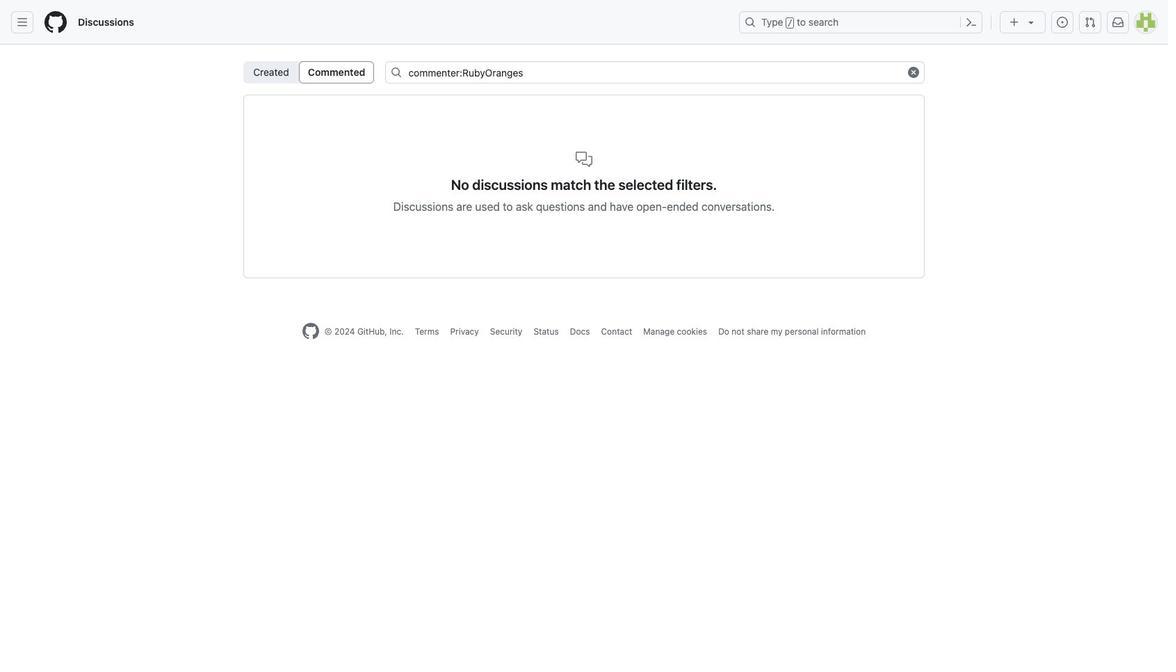 Task type: describe. For each thing, give the bounding box(es) containing it.
git pull request image
[[1085, 17, 1097, 28]]

search image
[[391, 67, 403, 78]]

triangle down image
[[1026, 17, 1037, 28]]

homepage image
[[303, 323, 319, 340]]

plus image
[[1010, 17, 1021, 28]]

comment discussion image
[[576, 151, 593, 168]]

command palette image
[[967, 17, 978, 28]]



Task type: locate. For each thing, give the bounding box(es) containing it.
homepage image
[[45, 11, 67, 33]]

Discussions search field
[[386, 61, 925, 83]]

clear image
[[909, 67, 920, 78]]

issue opened image
[[1058, 17, 1069, 28]]

notifications image
[[1113, 17, 1124, 28]]

list
[[244, 61, 375, 83]]

Search all discussions text field
[[386, 61, 925, 83]]



Task type: vqa. For each thing, say whether or not it's contained in the screenshot.
'git branch' icon
no



